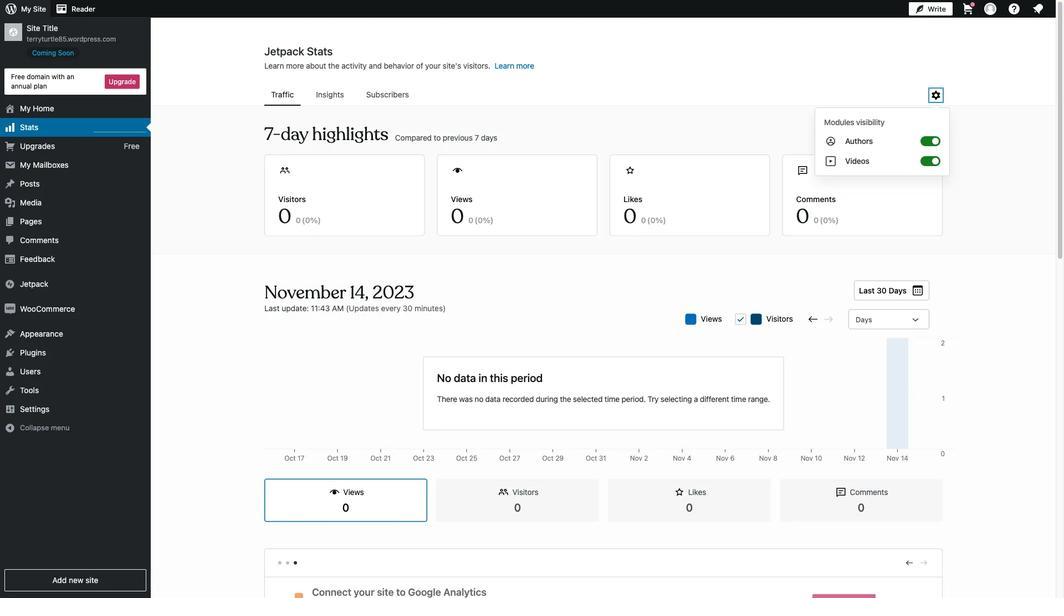Task type: locate. For each thing, give the bounding box(es) containing it.
site title terryturtle85.wordpress.com
[[27, 24, 116, 43]]

day
[[281, 123, 308, 146]]

0 vertical spatial 2
[[941, 340, 946, 347]]

2 ( from the left
[[475, 216, 478, 225]]

comments inside comments 0 0 ( 0 %)
[[797, 195, 836, 204]]

100,000 for 100,000 2 1 0
[[920, 340, 946, 347]]

visitors inside the "visitors 0 0 ( 0 %)"
[[278, 195, 306, 204]]

1 vertical spatial views
[[701, 314, 722, 324]]

1 vertical spatial comments
[[20, 236, 59, 245]]

previous image
[[905, 559, 915, 569]]

the inside jetpack stats learn more about the activity and behavior of your site's visitors. learn more
[[328, 61, 340, 70]]

%) for likes 0 0 ( 0 %)
[[656, 216, 667, 225]]

collapse menu link
[[0, 419, 151, 438]]

1 vertical spatial 2
[[645, 455, 649, 463]]

1 vertical spatial 30
[[403, 304, 413, 313]]

100,000 right 14
[[920, 455, 946, 463]]

0 vertical spatial img image
[[4, 279, 16, 290]]

visitors for visitors 0
[[513, 488, 539, 497]]

img image inside woocommerce 'link'
[[4, 304, 16, 315]]

manage your notifications image
[[1032, 2, 1045, 16]]

4 nov from the left
[[760, 455, 772, 463]]

posts link
[[0, 175, 151, 194]]

( inside views 0 0 ( 0 %)
[[475, 216, 478, 225]]

tools
[[20, 386, 39, 395]]

oct left "25"
[[456, 455, 468, 463]]

1 vertical spatial 100,000
[[920, 455, 946, 463]]

next image
[[919, 559, 929, 569]]

0 vertical spatial visitors
[[278, 195, 306, 204]]

2 vertical spatial visitors
[[513, 488, 539, 497]]

update:
[[282, 304, 309, 313]]

comments
[[797, 195, 836, 204], [20, 236, 59, 245], [850, 488, 889, 497]]

%) for visitors 0 0 ( 0 %)
[[310, 216, 321, 225]]

2 nov from the left
[[673, 455, 686, 463]]

learn
[[265, 61, 284, 70]]

site inside site title terryturtle85.wordpress.com
[[27, 24, 40, 33]]

last left update:
[[265, 304, 280, 313]]

0 vertical spatial site
[[33, 5, 46, 13]]

nov 14
[[887, 455, 909, 463]]

1 horizontal spatial days
[[889, 286, 907, 295]]

1 vertical spatial to
[[396, 587, 406, 599]]

100,000 down "days" dropdown button
[[920, 340, 946, 347]]

nov for nov 2
[[630, 455, 643, 463]]

1 vertical spatial img image
[[4, 304, 16, 315]]

30
[[877, 286, 887, 295], [403, 304, 413, 313]]

img image inside jetpack link
[[4, 279, 16, 290]]

nov left 14
[[887, 455, 900, 463]]

1 horizontal spatial your
[[425, 61, 441, 70]]

%)
[[310, 216, 321, 225], [483, 216, 494, 225], [656, 216, 667, 225], [829, 216, 839, 225]]

1 oct from the left
[[285, 455, 296, 463]]

2 time from the left
[[732, 395, 747, 404]]

1 vertical spatial data
[[486, 395, 501, 404]]

time image
[[1059, 43, 1065, 53]]

2 inside 100,000 2 1 0
[[941, 340, 946, 347]]

oct left 17
[[285, 455, 296, 463]]

nov 4
[[673, 455, 692, 463]]

time
[[605, 395, 620, 404], [732, 395, 747, 404]]

23
[[426, 455, 435, 463]]

29
[[556, 455, 564, 463]]

1 horizontal spatial views
[[451, 195, 473, 204]]

0 vertical spatial likes
[[624, 195, 643, 204]]

0 vertical spatial last
[[860, 286, 875, 295]]

nov left 4
[[673, 455, 686, 463]]

%) inside views 0 0 ( 0 %)
[[483, 216, 494, 225]]

to left google analytics
[[396, 587, 406, 599]]

insights link
[[310, 85, 351, 105]]

4 %) from the left
[[829, 216, 839, 225]]

7 nov from the left
[[887, 455, 900, 463]]

site inside my site link
[[33, 5, 46, 13]]

oct left 29
[[543, 455, 554, 463]]

5 nov from the left
[[801, 455, 814, 463]]

0
[[278, 204, 292, 230], [451, 204, 464, 230], [624, 204, 637, 230], [797, 204, 810, 230], [296, 216, 301, 225], [305, 216, 310, 225], [469, 216, 474, 225], [478, 216, 483, 225], [641, 216, 647, 225], [651, 216, 656, 225], [814, 216, 819, 225], [823, 216, 829, 225], [941, 451, 946, 458], [343, 501, 349, 514], [515, 501, 521, 514], [686, 501, 693, 514], [858, 501, 865, 514]]

likes inside likes 0
[[689, 488, 707, 497]]

1 horizontal spatial 30
[[877, 286, 887, 295]]

free for free
[[124, 142, 140, 151]]

2 for 100,000 2 1 0
[[941, 340, 946, 347]]

site right connect
[[377, 587, 394, 599]]

last 30 days
[[860, 286, 907, 295]]

img image
[[4, 279, 16, 290], [4, 304, 16, 315]]

write link
[[909, 0, 953, 18]]

site
[[86, 576, 98, 586], [377, 587, 394, 599]]

different
[[700, 395, 730, 404]]

%) for views 0 0 ( 0 %)
[[483, 216, 494, 225]]

0 horizontal spatial site
[[86, 576, 98, 586]]

selecting
[[661, 395, 692, 404]]

0 horizontal spatial 30
[[403, 304, 413, 313]]

0 horizontal spatial last
[[265, 304, 280, 313]]

coming soon
[[32, 49, 74, 57]]

nov for nov 12
[[844, 455, 857, 463]]

help image
[[1008, 2, 1021, 16]]

oct 27
[[500, 455, 521, 463]]

0 horizontal spatial views
[[343, 488, 364, 497]]

2 oct from the left
[[327, 455, 339, 463]]

nov for nov 10
[[801, 455, 814, 463]]

data right no
[[486, 395, 501, 404]]

5 oct from the left
[[456, 455, 468, 463]]

menu containing traffic
[[265, 85, 930, 106]]

2 %) from the left
[[483, 216, 494, 225]]

days up "days" dropdown button
[[889, 286, 907, 295]]

settings
[[20, 405, 50, 414]]

nov right 31
[[630, 455, 643, 463]]

traffic
[[271, 90, 294, 99]]

1 vertical spatial the
[[560, 395, 571, 404]]

time left range.
[[732, 395, 747, 404]]

img image left woocommerce
[[4, 304, 16, 315]]

collapse
[[20, 424, 49, 432]]

2 horizontal spatial comments
[[850, 488, 889, 497]]

last up "days" dropdown button
[[860, 286, 875, 295]]

0 horizontal spatial 2
[[645, 455, 649, 463]]

2 vertical spatial my
[[20, 161, 31, 170]]

0 horizontal spatial your
[[354, 587, 375, 599]]

none checkbox inside jetpack stats main content
[[736, 314, 747, 325]]

1 vertical spatial likes
[[689, 488, 707, 497]]

1 horizontal spatial site
[[377, 587, 394, 599]]

media
[[20, 198, 42, 207]]

8
[[774, 455, 778, 463]]

1 vertical spatial visitors
[[767, 314, 794, 324]]

annual plan
[[11, 82, 47, 90]]

menu inside jetpack stats main content
[[265, 85, 930, 106]]

your right the of
[[425, 61, 441, 70]]

my mailboxes
[[20, 161, 69, 170]]

my shopping cart image
[[962, 2, 975, 16]]

0 horizontal spatial free
[[11, 73, 25, 81]]

1 horizontal spatial last
[[860, 286, 875, 295]]

comments link
[[0, 231, 151, 250]]

the right during at right
[[560, 395, 571, 404]]

nov left 12
[[844, 455, 857, 463]]

connect
[[312, 587, 352, 599]]

free domain with an annual plan
[[11, 73, 74, 90]]

1 horizontal spatial free
[[124, 142, 140, 151]]

2 horizontal spatial views
[[701, 314, 722, 324]]

( inside the "visitors 0 0 ( 0 %)"
[[302, 216, 305, 225]]

(
[[302, 216, 305, 225], [475, 216, 478, 225], [648, 216, 651, 225], [820, 216, 823, 225]]

( for views 0 0 ( 0 %)
[[475, 216, 478, 225]]

1 vertical spatial site
[[377, 587, 394, 599]]

views inside views 0 0 ( 0 %)
[[451, 195, 473, 204]]

my home link
[[0, 99, 151, 118]]

3 nov from the left
[[716, 455, 729, 463]]

0 horizontal spatial likes
[[624, 195, 643, 204]]

100,000 for 100,000
[[920, 455, 946, 463]]

nov left 6
[[716, 455, 729, 463]]

0 inside likes 0
[[686, 501, 693, 514]]

data
[[454, 372, 476, 385], [486, 395, 501, 404]]

img image for woocommerce
[[4, 304, 16, 315]]

jetpack stats
[[265, 44, 333, 57]]

the
[[328, 61, 340, 70], [560, 395, 571, 404]]

nov for nov 6
[[716, 455, 729, 463]]

site inside jetpack stats main content
[[377, 587, 394, 599]]

1 horizontal spatial comments
[[797, 195, 836, 204]]

site's
[[443, 61, 461, 70]]

10
[[815, 455, 823, 463]]

1 nov from the left
[[630, 455, 643, 463]]

users
[[20, 367, 41, 377]]

oct for oct 21
[[371, 455, 382, 463]]

my for my home
[[20, 104, 31, 113]]

0 vertical spatial site
[[86, 576, 98, 586]]

1 horizontal spatial 2
[[941, 340, 946, 347]]

comments for comments 0 0 ( 0 %)
[[797, 195, 836, 204]]

oct 31
[[586, 455, 607, 463]]

%) inside the "visitors 0 0 ( 0 %)"
[[310, 216, 321, 225]]

( inside likes 0 0 ( 0 %)
[[648, 216, 651, 225]]

31
[[599, 455, 607, 463]]

2 vertical spatial views
[[343, 488, 364, 497]]

nov left 10
[[801, 455, 814, 463]]

0 horizontal spatial the
[[328, 61, 340, 70]]

11:43
[[311, 304, 330, 313]]

2 horizontal spatial visitors
[[767, 314, 794, 324]]

comments for comments
[[20, 236, 59, 245]]

add
[[52, 576, 67, 586]]

1 vertical spatial your
[[354, 587, 375, 599]]

menu
[[265, 85, 930, 106]]

1 vertical spatial site
[[27, 24, 40, 33]]

data left in in the left bottom of the page
[[454, 372, 476, 385]]

comments 0 0 ( 0 %)
[[797, 195, 839, 230]]

oct left 27 on the bottom left of the page
[[500, 455, 511, 463]]

oct left '19'
[[327, 455, 339, 463]]

0 inside visitors 0
[[515, 501, 521, 514]]

nov 6
[[716, 455, 735, 463]]

visibility
[[857, 118, 885, 127]]

0 vertical spatial the
[[328, 61, 340, 70]]

0 vertical spatial comments
[[797, 195, 836, 204]]

in
[[479, 372, 488, 385]]

0 vertical spatial days
[[889, 286, 907, 295]]

30 up "days" dropdown button
[[877, 286, 887, 295]]

there was no data recorded during the selected time period. try selecting a different time range.
[[437, 395, 771, 404]]

2 vertical spatial comments
[[850, 488, 889, 497]]

site up title
[[33, 5, 46, 13]]

free for free domain with an annual plan
[[11, 73, 25, 81]]

oct 23
[[413, 455, 435, 463]]

( for visitors 0 0 ( 0 %)
[[302, 216, 305, 225]]

your
[[425, 61, 441, 70], [354, 587, 375, 599]]

%) inside likes 0 0 ( 0 %)
[[656, 216, 667, 225]]

oct left 31
[[586, 455, 597, 463]]

1 horizontal spatial time
[[732, 395, 747, 404]]

days down last 30 days
[[856, 316, 873, 324]]

None checkbox
[[736, 314, 747, 325]]

oct left 23
[[413, 455, 425, 463]]

1 vertical spatial days
[[856, 316, 873, 324]]

tooltip
[[810, 102, 951, 176]]

subscribers link
[[360, 85, 416, 105]]

site right the new
[[86, 576, 98, 586]]

your right connect
[[354, 587, 375, 599]]

0 horizontal spatial to
[[396, 587, 406, 599]]

time left period.
[[605, 395, 620, 404]]

0 vertical spatial to
[[434, 133, 441, 142]]

woocommerce link
[[0, 300, 151, 319]]

jetpack stats learn more about the activity and behavior of your site's visitors. learn more
[[265, 44, 535, 70]]

1 horizontal spatial to
[[434, 133, 441, 142]]

30 inside november 14, 2023 last update: 11:43 am (updates every 30 minutes)
[[403, 304, 413, 313]]

30 right every
[[403, 304, 413, 313]]

likes inside likes 0 0 ( 0 %)
[[624, 195, 643, 204]]

3 oct from the left
[[371, 455, 382, 463]]

compared
[[395, 133, 432, 142]]

views for views
[[701, 314, 722, 324]]

0 horizontal spatial time
[[605, 395, 620, 404]]

free
[[11, 73, 25, 81], [124, 142, 140, 151]]

1 time from the left
[[605, 395, 620, 404]]

my left reader link
[[21, 5, 31, 13]]

8 oct from the left
[[586, 455, 597, 463]]

my up posts
[[20, 161, 31, 170]]

oct 19
[[327, 455, 348, 463]]

oct left 21 at left bottom
[[371, 455, 382, 463]]

img image left jetpack
[[4, 279, 16, 290]]

4
[[688, 455, 692, 463]]

site for new
[[86, 576, 98, 586]]

free up annual plan on the top left of the page
[[11, 73, 25, 81]]

1 %) from the left
[[310, 216, 321, 225]]

site for your
[[377, 587, 394, 599]]

0 vertical spatial free
[[11, 73, 25, 81]]

0 vertical spatial 30
[[877, 286, 887, 295]]

0 vertical spatial your
[[425, 61, 441, 70]]

nov left 8
[[760, 455, 772, 463]]

3 ( from the left
[[648, 216, 651, 225]]

site left title
[[27, 24, 40, 33]]

0 horizontal spatial days
[[856, 316, 873, 324]]

0 inside the comments 0
[[858, 501, 865, 514]]

100,000 2 1 0
[[920, 340, 946, 458]]

oct for oct 25
[[456, 455, 468, 463]]

1 vertical spatial my
[[20, 104, 31, 113]]

oct for oct 27
[[500, 455, 511, 463]]

1 img image from the top
[[4, 279, 16, 290]]

(updates
[[346, 304, 379, 313]]

posts
[[20, 179, 40, 189]]

1 horizontal spatial visitors
[[513, 488, 539, 497]]

1 horizontal spatial likes
[[689, 488, 707, 497]]

1 vertical spatial last
[[265, 304, 280, 313]]

feedback link
[[0, 250, 151, 269]]

1 ( from the left
[[302, 216, 305, 225]]

4 ( from the left
[[820, 216, 823, 225]]

%) inside comments 0 0 ( 0 %)
[[829, 216, 839, 225]]

7 oct from the left
[[543, 455, 554, 463]]

visitors for visitors
[[767, 314, 794, 324]]

2 img image from the top
[[4, 304, 16, 315]]

free inside "free domain with an annual plan"
[[11, 73, 25, 81]]

media link
[[0, 194, 151, 212]]

1 vertical spatial free
[[124, 142, 140, 151]]

learn more link
[[495, 61, 535, 70]]

november
[[265, 282, 346, 304]]

25
[[470, 455, 478, 463]]

views inside views 0
[[343, 488, 364, 497]]

( inside comments 0 0 ( 0 %)
[[820, 216, 823, 225]]

reader
[[72, 5, 95, 13]]

0 horizontal spatial comments
[[20, 236, 59, 245]]

my left the home
[[20, 104, 31, 113]]

free down 'highest hourly views 0' image
[[124, 142, 140, 151]]

19
[[341, 455, 348, 463]]

6 nov from the left
[[844, 455, 857, 463]]

30 inside button
[[877, 286, 887, 295]]

3 %) from the left
[[656, 216, 667, 225]]

the right about
[[328, 61, 340, 70]]

visitors
[[278, 195, 306, 204], [767, 314, 794, 324], [513, 488, 539, 497]]

1 100,000 from the top
[[920, 340, 946, 347]]

0 horizontal spatial data
[[454, 372, 476, 385]]

jetpack link
[[0, 275, 151, 294]]

my for my site
[[21, 5, 31, 13]]

to left the "previous" on the left of the page
[[434, 133, 441, 142]]

4 oct from the left
[[413, 455, 425, 463]]

0 horizontal spatial visitors
[[278, 195, 306, 204]]

0 vertical spatial my
[[21, 5, 31, 13]]

coming
[[32, 49, 56, 57]]

visitors for visitors 0 0 ( 0 %)
[[278, 195, 306, 204]]

videos
[[846, 157, 870, 166]]

6 oct from the left
[[500, 455, 511, 463]]

0 vertical spatial 100,000
[[920, 340, 946, 347]]

0 vertical spatial views
[[451, 195, 473, 204]]

2 100,000 from the top
[[920, 455, 946, 463]]



Task type: describe. For each thing, give the bounding box(es) containing it.
reader link
[[51, 0, 100, 18]]

likes for likes 0 0 ( 0 %)
[[624, 195, 643, 204]]

range.
[[749, 395, 771, 404]]

was
[[459, 395, 473, 404]]

no
[[437, 372, 452, 385]]

0 inside 100,000 2 1 0
[[941, 451, 946, 458]]

14
[[902, 455, 909, 463]]

appearance link
[[0, 325, 151, 344]]

woocommerce
[[20, 305, 75, 314]]

terryturtle85.wordpress.com
[[27, 35, 116, 43]]

add new site
[[52, 576, 98, 586]]

oct for oct 31
[[586, 455, 597, 463]]

1
[[942, 395, 946, 403]]

insights
[[316, 90, 344, 99]]

oct for oct 19
[[327, 455, 339, 463]]

home
[[33, 104, 54, 113]]

6
[[731, 455, 735, 463]]

img image for jetpack
[[4, 279, 16, 290]]

an
[[67, 73, 74, 81]]

( for comments 0 0 ( 0 %)
[[820, 216, 823, 225]]

soon
[[58, 49, 74, 57]]

21
[[384, 455, 391, 463]]

highlights
[[312, 123, 389, 146]]

about
[[306, 61, 326, 70]]

highest hourly views 0 image
[[94, 125, 146, 133]]

1 horizontal spatial data
[[486, 395, 501, 404]]

pager controls element
[[265, 550, 943, 578]]

tooltip containing modules visibility
[[810, 102, 951, 176]]

0 inside views 0
[[343, 501, 349, 514]]

my home
[[20, 104, 54, 113]]

compared to previous 7 days
[[395, 133, 498, 142]]

connect your site to google analytics
[[312, 587, 487, 599]]

7
[[475, 133, 479, 142]]

visitors.
[[463, 61, 491, 70]]

( for likes 0 0 ( 0 %)
[[648, 216, 651, 225]]

users link
[[0, 363, 151, 382]]

views for views 0
[[343, 488, 364, 497]]

of
[[416, 61, 423, 70]]

pages
[[20, 217, 42, 226]]

%) for comments 0 0 ( 0 %)
[[829, 216, 839, 225]]

comments for comments 0
[[850, 488, 889, 497]]

comments 0
[[850, 488, 889, 514]]

nov 12
[[844, 455, 866, 463]]

likes for likes 0
[[689, 488, 707, 497]]

plugins link
[[0, 344, 151, 363]]

feedback
[[20, 255, 55, 264]]

17
[[298, 455, 305, 463]]

jetpack stats main content
[[0, 44, 1056, 599]]

add new site link
[[4, 570, 146, 592]]

am
[[332, 304, 344, 313]]

7-
[[265, 123, 281, 146]]

my site link
[[0, 0, 51, 18]]

oct 29
[[543, 455, 564, 463]]

1 horizontal spatial the
[[560, 395, 571, 404]]

and
[[369, 61, 382, 70]]

minutes)
[[415, 304, 446, 313]]

your inside jetpack stats learn more about the activity and behavior of your site's visitors. learn more
[[425, 61, 441, 70]]

plugins
[[20, 349, 46, 358]]

oct for oct 29
[[543, 455, 554, 463]]

last inside button
[[860, 286, 875, 295]]

14,
[[350, 282, 369, 304]]

no
[[475, 395, 484, 404]]

nov 8
[[760, 455, 778, 463]]

there
[[437, 395, 457, 404]]

days button
[[849, 310, 930, 330]]

oct for oct 23
[[413, 455, 425, 463]]

views for views 0 0 ( 0 %)
[[451, 195, 473, 204]]

stats
[[20, 123, 38, 132]]

days inside button
[[889, 286, 907, 295]]

likes 0
[[686, 488, 707, 514]]

nov for nov 4
[[673, 455, 686, 463]]

with
[[52, 73, 65, 81]]

write
[[928, 5, 947, 13]]

behavior
[[384, 61, 414, 70]]

selected
[[573, 395, 603, 404]]

nov 10
[[801, 455, 823, 463]]

previous
[[443, 133, 473, 142]]

authors
[[846, 137, 873, 146]]

my profile image
[[985, 3, 997, 15]]

my for my mailboxes
[[20, 161, 31, 170]]

modules
[[825, 118, 855, 127]]

period
[[511, 372, 543, 385]]

google analytics
[[408, 587, 487, 599]]

my site
[[21, 5, 46, 13]]

upgrade button
[[105, 74, 140, 89]]

days inside dropdown button
[[856, 316, 873, 324]]

2 for nov 2
[[645, 455, 649, 463]]

november 14, 2023 last update: 11:43 am (updates every 30 minutes)
[[265, 282, 446, 313]]

a
[[694, 395, 698, 404]]

oct for oct 17
[[285, 455, 296, 463]]

traffic link
[[265, 85, 301, 105]]

appearance
[[20, 330, 63, 339]]

no data in this period
[[437, 372, 543, 385]]

nov for nov 14
[[887, 455, 900, 463]]

nov 2
[[630, 455, 649, 463]]

pages link
[[0, 212, 151, 231]]

upgrade
[[109, 78, 136, 86]]

nov for nov 8
[[760, 455, 772, 463]]

last inside november 14, 2023 last update: 11:43 am (updates every 30 minutes)
[[265, 304, 280, 313]]

12
[[859, 455, 866, 463]]

visitors 0 0 ( 0 %)
[[278, 195, 321, 230]]

0 vertical spatial data
[[454, 372, 476, 385]]

period.
[[622, 395, 646, 404]]

settings link
[[0, 400, 151, 419]]

modules visibility
[[825, 118, 885, 127]]

oct 25
[[456, 455, 478, 463]]



Task type: vqa. For each thing, say whether or not it's contained in the screenshot.
My shopping cart image on the top right of the page
yes



